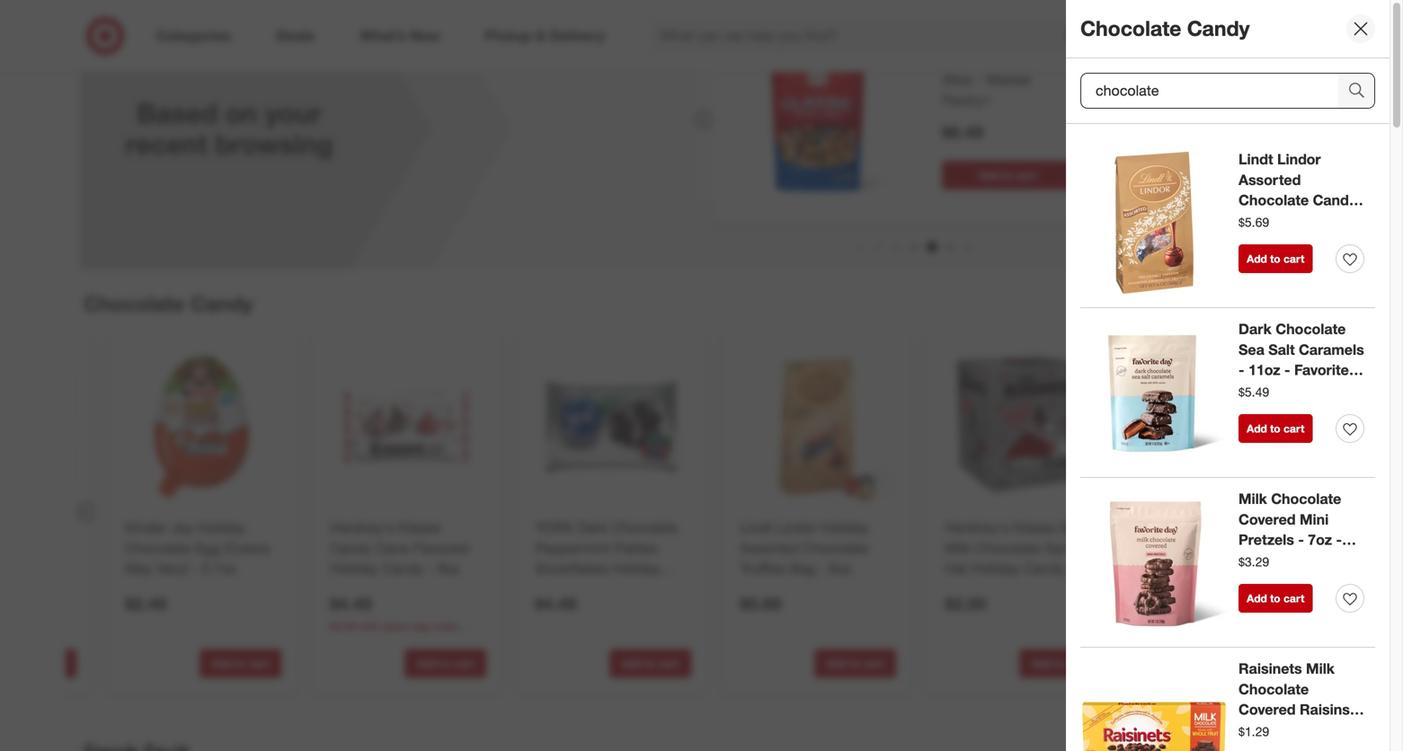 Task type: vqa. For each thing, say whether or not it's contained in the screenshot.
BARK's in the right of the page
no



Task type: describe. For each thing, give the bounding box(es) containing it.
$3.99
[[330, 620, 356, 633]]

favorite for caramels
[[1294, 362, 1349, 379]]

assorted inside lindt lindor holiday assorted chocolate truffles bag - 6oz
[[740, 540, 798, 557]]

$3.99 with same-day order services button
[[330, 619, 486, 648]]

hershey's kisses solid milk chocolate santa hat holiday candy - 1.45oz link
[[945, 518, 1098, 598]]

cane inside hershey's kisses candy cane flavored holiday candy - 9oz
[[376, 540, 410, 557]]

chocolate inside raisinets milk chocolate covered raisins - 3.1oz
[[1239, 681, 1309, 698]]

add to cart for hershey's kisses solid milk chocolate santa hat holiday candy - 1.45oz
[[1031, 657, 1089, 670]]

salt
[[1269, 341, 1295, 359]]

sea
[[1239, 341, 1265, 359]]

- inside lindt lindor holiday assorted chocolate truffles bag - 6oz
[[820, 560, 825, 578]]

$2.49
[[125, 594, 167, 614]]

candy inside hershey's kisses solid milk chocolate santa hat holiday candy - 1.45oz $2.00
[[1024, 560, 1065, 578]]

0.7oz
[[202, 560, 237, 578]]

day™ for 7oz
[[1297, 552, 1332, 570]]

6
[[1303, 212, 1311, 230]]

milk chocolate covered mini pretzels - 7oz - favorite day™ link
[[1239, 489, 1365, 570]]

recent
[[125, 128, 207, 161]]

oz.
[[1315, 212, 1335, 230]]

kit kat milk chocolate wafer filled plastic cane holiday candy miniatures - 2.4oz link
[[1150, 518, 1303, 598]]

shop
[[1239, 298, 1273, 316]]

lindt lindor assorted chocolate candy truffles - 6 oz. link
[[1239, 149, 1365, 230]]

assorted inside lindt lindor assorted chocolate candy truffles - 6 oz.
[[1239, 171, 1301, 189]]

kit
[[1150, 519, 1167, 537]]

chocolate inside dark chocolate sea salt caramels - 11oz - favorite day™
[[1276, 320, 1346, 338]]

caramels
[[1299, 341, 1364, 359]]

mini
[[1300, 511, 1329, 528]]

26oz
[[942, 71, 973, 89]]

hat
[[945, 560, 968, 578]]

11oz
[[1249, 362, 1281, 379]]

chocolate inside hershey's kisses solid milk chocolate santa hat holiday candy - 1.45oz $2.00
[[975, 540, 1041, 557]]

$2.00
[[945, 594, 986, 614]]

peppermint
[[535, 540, 610, 557]]

add to cart for york dark chocolate peppermint patties snowflakes holiday candy - 9.6oz
[[622, 657, 679, 670]]

kit kat milk chocolate wafer filled plastic cane holiday candy miniatures - 2.4oz $2.29 $2.29 with same-day order services
[[1150, 519, 1293, 648]]

solid
[[1059, 519, 1092, 537]]

truffles for lindt lindor holiday assorted chocolate truffles bag - 6oz
[[740, 560, 786, 578]]

your
[[265, 97, 322, 130]]

filled
[[1191, 540, 1225, 557]]

york dark chocolate peppermint patties snowflakes holiday candy - 9.6oz $4.49
[[535, 519, 678, 614]]

- inside raisinets milk chocolate covered raisins - 3.1oz
[[1354, 701, 1360, 719]]

with inside kit kat milk chocolate wafer filled plastic cane holiday candy miniatures - 2.4oz $2.29 $2.29 with same-day order services
[[1179, 620, 1199, 633]]

- right 7oz
[[1336, 531, 1342, 549]]

- right mix
[[1049, 51, 1054, 68]]

kisses for hershey's kisses candy cane flavored holiday candy - 9oz
[[398, 519, 441, 537]]

- right 26oz
[[977, 71, 983, 89]]

holiday inside hershey's kisses solid milk chocolate santa hat holiday candy - 1.45oz $2.00
[[972, 560, 1020, 578]]

santa
[[1045, 540, 1082, 557]]

2.4oz
[[1230, 581, 1265, 598]]

lindt lindor holiday assorted chocolate truffles bag - 6oz link
[[740, 518, 893, 579]]

- inside lindt lindor assorted chocolate candy truffles - 6 oz.
[[1293, 212, 1299, 230]]

hershey's kisses candy cane flavored holiday candy - 9oz
[[330, 519, 469, 578]]

$4.49 $3.99 with same-day order services
[[330, 594, 459, 648]]

kinder joy holiday chocolate egg (colors may vary) - 0.7oz
[[125, 519, 270, 578]]

search button
[[1084, 16, 1127, 59]]

1 vertical spatial $5.69
[[740, 594, 782, 614]]

same- inside kit kat milk chocolate wafer filled plastic cane holiday candy miniatures - 2.4oz $2.29 $2.29 with same-day order services
[[1202, 620, 1233, 633]]

on
[[225, 97, 257, 130]]

1 $2.29 from the top
[[1150, 594, 1191, 614]]

wafer
[[1150, 540, 1187, 557]]

may
[[125, 560, 152, 578]]

lindor for assorted
[[1277, 151, 1321, 168]]

chocolate candy for lindt
[[1081, 16, 1250, 41]]

bag
[[790, 560, 816, 578]]

raisinets
[[1239, 660, 1302, 678]]

9oz
[[438, 560, 460, 578]]

$3.29
[[1239, 554, 1269, 570]]

milk inside hershey's kisses solid milk chocolate santa hat holiday candy - 1.45oz $2.00
[[945, 540, 971, 557]]

dark chocolate sea salt caramels - 11oz - favorite day™ link
[[1239, 319, 1365, 400]]

- inside york dark chocolate peppermint patties snowflakes holiday candy - 9.6oz $4.49
[[581, 581, 586, 598]]

flavored
[[414, 540, 469, 557]]

1.45oz
[[945, 581, 988, 598]]

hershey's kisses solid milk chocolate santa hat holiday candy - 1.45oz $2.00
[[945, 519, 1092, 614]]

chocolate candy for kinder
[[84, 291, 253, 317]]

order inside $4.49 $3.99 with same-day order services
[[433, 620, 459, 633]]

milk inside kit kat milk chocolate wafer filled plastic cane holiday candy miniatures - 2.4oz $2.29 $2.29 with same-day order services
[[1197, 519, 1223, 537]]

browsing
[[215, 128, 333, 161]]

classic trail mix - 26oz - market pantry™
[[942, 51, 1054, 109]]

$6.49 add to cart
[[942, 122, 1037, 182]]

order inside kit kat milk chocolate wafer filled plastic cane holiday candy miniatures - 2.4oz $2.29 $2.29 with same-day order services
[[1253, 620, 1279, 633]]

$1.29
[[1239, 724, 1269, 740]]

to inside $6.49 add to cart
[[1002, 169, 1013, 182]]

What can we help you find? suggestions appear below search field
[[649, 16, 1097, 56]]

$2.29 with same-day order services button
[[1150, 619, 1306, 648]]

services inside kit kat milk chocolate wafer filled plastic cane holiday candy miniatures - 2.4oz $2.29 $2.29 with same-day order services
[[1150, 635, 1190, 648]]



Task type: locate. For each thing, give the bounding box(es) containing it.
0 horizontal spatial with
[[359, 620, 379, 633]]

order
[[433, 620, 459, 633], [1253, 620, 1279, 633]]

assorted
[[1239, 171, 1301, 189], [740, 540, 798, 557]]

with
[[359, 620, 379, 633], [1179, 620, 1199, 633]]

1 vertical spatial chocolate candy
[[84, 291, 253, 317]]

truffles inside lindt lindor holiday assorted chocolate truffles bag - 6oz
[[740, 560, 786, 578]]

lindor up "bag"
[[776, 519, 817, 537]]

raisinets milk chocolate covered raisins - 3.1oz image
[[1081, 659, 1228, 752], [1081, 659, 1228, 752]]

york
[[535, 519, 574, 537]]

dark up sea
[[1239, 320, 1272, 338]]

kinder joy holiday chocolate egg (colors may vary) - 0.7oz image
[[121, 347, 281, 507], [121, 347, 281, 507]]

lindt inside lindt lindor assorted chocolate candy truffles - 6 oz.
[[1239, 151, 1273, 168]]

1 order from the left
[[433, 620, 459, 633]]

favorite for pretzels
[[1239, 552, 1293, 570]]

0 horizontal spatial kisses
[[398, 519, 441, 537]]

favorite inside dark chocolate sea salt caramels - 11oz - favorite day™
[[1294, 362, 1349, 379]]

0 horizontal spatial order
[[433, 620, 459, 633]]

$2.29 down miniatures
[[1150, 620, 1176, 633]]

$5.69 left '6'
[[1239, 214, 1269, 230]]

1 vertical spatial dark
[[578, 519, 608, 537]]

hershey's for hershey's kisses candy cane flavored holiday candy - 9oz
[[330, 519, 394, 537]]

$4.49 inside york dark chocolate peppermint patties snowflakes holiday candy - 9.6oz $4.49
[[535, 594, 577, 614]]

lindt inside lindt lindor holiday assorted chocolate truffles bag - 6oz
[[740, 519, 772, 537]]

classic trail mix - 26oz - market pantry™ image
[[726, 30, 906, 210], [726, 30, 906, 210]]

kinder joy holiday chocolate egg (colors may vary) - 0.7oz link
[[125, 518, 278, 579]]

covered
[[1239, 511, 1296, 528], [1239, 701, 1296, 719]]

milk up raisins
[[1306, 660, 1335, 678]]

7oz
[[1308, 531, 1332, 549]]

trail
[[993, 51, 1018, 68]]

1 horizontal spatial truffles
[[1239, 212, 1289, 230]]

chocolate inside kinder joy holiday chocolate egg (colors may vary) - 0.7oz
[[125, 540, 191, 557]]

2 order from the left
[[1253, 620, 1279, 633]]

- down salt
[[1285, 362, 1290, 379]]

raisinets milk chocolate covered raisins - 3.1oz
[[1239, 660, 1360, 739]]

york dark chocolate peppermint patties snowflakes holiday candy - 9.6oz image
[[531, 347, 691, 507], [531, 347, 691, 507]]

- left "2.4oz"
[[1221, 581, 1226, 598]]

add to cart for kinder joy holiday chocolate egg (colors may vary) - 0.7oz
[[212, 657, 270, 670]]

0 vertical spatial assorted
[[1239, 171, 1301, 189]]

2 $4.49 from the left
[[535, 594, 577, 614]]

$5.49
[[1239, 384, 1269, 400]]

2 with from the left
[[1179, 620, 1199, 633]]

holiday down filled
[[1188, 560, 1236, 578]]

1 horizontal spatial kisses
[[1013, 519, 1055, 537]]

-
[[1049, 51, 1054, 68], [977, 71, 983, 89], [1293, 212, 1299, 230], [1239, 362, 1245, 379], [1285, 362, 1290, 379], [1298, 531, 1304, 549], [1336, 531, 1342, 549], [192, 560, 198, 578], [428, 560, 434, 578], [820, 560, 825, 578], [1069, 560, 1075, 578], [581, 581, 586, 598], [1221, 581, 1226, 598], [1354, 701, 1360, 719]]

holiday up egg
[[198, 519, 246, 537]]

lindt lindor holiday assorted chocolate truffles bag - 6oz image
[[736, 347, 896, 507], [736, 347, 896, 507]]

- left 7oz
[[1298, 531, 1304, 549]]

0 horizontal spatial same-
[[382, 620, 413, 633]]

1 horizontal spatial $5.69
[[1239, 214, 1269, 230]]

- left 9oz
[[428, 560, 434, 578]]

truffles
[[1239, 212, 1289, 230], [740, 560, 786, 578]]

1 vertical spatial lindt
[[740, 519, 772, 537]]

favorite inside milk chocolate covered mini pretzels - 7oz - favorite day™
[[1239, 552, 1293, 570]]

0 vertical spatial truffles
[[1239, 212, 1289, 230]]

add to cart for hershey's kisses candy cane flavored holiday candy - 9oz
[[417, 657, 474, 670]]

candy inside lindt lindor assorted chocolate candy truffles - 6 oz.
[[1313, 192, 1357, 209]]

- right raisins
[[1354, 701, 1360, 719]]

2 services from the left
[[1150, 635, 1190, 648]]

kisses inside hershey's kisses solid milk chocolate santa hat holiday candy - 1.45oz $2.00
[[1013, 519, 1055, 537]]

2 same- from the left
[[1202, 620, 1233, 633]]

1 horizontal spatial cane
[[1150, 560, 1184, 578]]

$2.29 down wafer at bottom right
[[1150, 594, 1191, 614]]

1 horizontal spatial lindor
[[1277, 151, 1321, 168]]

0 vertical spatial $2.29
[[1150, 594, 1191, 614]]

0 vertical spatial dark
[[1239, 320, 1272, 338]]

chocolate inside lindt lindor holiday assorted chocolate truffles bag - 6oz
[[802, 540, 868, 557]]

1 horizontal spatial lindt
[[1239, 151, 1273, 168]]

cart inside $6.49 add to cart
[[1016, 169, 1037, 182]]

services down miniatures
[[1150, 635, 1190, 648]]

same- right $3.99
[[382, 620, 413, 633]]

1 vertical spatial day™
[[1297, 552, 1332, 570]]

vary)
[[156, 560, 188, 578]]

1 horizontal spatial favorite
[[1294, 362, 1349, 379]]

truffles left "bag"
[[740, 560, 786, 578]]

1 covered from the top
[[1239, 511, 1296, 528]]

day™ inside milk chocolate covered mini pretzels - 7oz - favorite day™
[[1297, 552, 1332, 570]]

0 vertical spatial cane
[[376, 540, 410, 557]]

- left 6oz
[[820, 560, 825, 578]]

day down "2.4oz"
[[1233, 620, 1250, 633]]

0 vertical spatial chocolate candy
[[1081, 16, 1250, 41]]

day™ down 11oz
[[1239, 382, 1274, 400]]

hershey's kisses solid milk chocolate santa hat holiday candy - 1.45oz image
[[941, 347, 1101, 507], [941, 347, 1101, 507]]

1 with from the left
[[359, 620, 379, 633]]

plastic
[[1229, 540, 1272, 557]]

truffles for lindt lindor assorted chocolate candy truffles - 6 oz.
[[1239, 212, 1289, 230]]

0 horizontal spatial hershey's
[[330, 519, 394, 537]]

0 horizontal spatial truffles
[[740, 560, 786, 578]]

holiday inside york dark chocolate peppermint patties snowflakes holiday candy - 9.6oz $4.49
[[612, 560, 661, 578]]

services down $3.99
[[330, 635, 370, 648]]

1 vertical spatial favorite
[[1239, 552, 1293, 570]]

1 horizontal spatial with
[[1179, 620, 1199, 633]]

holiday up 1.45oz
[[972, 560, 1020, 578]]

chocolate
[[1081, 16, 1181, 41], [1239, 192, 1309, 209], [84, 291, 185, 317], [1276, 320, 1346, 338], [1271, 490, 1341, 508], [612, 519, 678, 537], [1227, 519, 1293, 537], [125, 540, 191, 557], [802, 540, 868, 557], [975, 540, 1041, 557], [1239, 681, 1309, 698]]

6oz
[[829, 560, 852, 578]]

add to cart for lindt lindor holiday assorted chocolate truffles bag - 6oz
[[827, 657, 884, 670]]

lindor inside lindt lindor assorted chocolate candy truffles - 6 oz.
[[1277, 151, 1321, 168]]

milk inside milk chocolate covered mini pretzels - 7oz - favorite day™
[[1239, 490, 1267, 508]]

1 day from the left
[[413, 620, 430, 633]]

market
[[987, 71, 1031, 89]]

lindor up '6'
[[1277, 151, 1321, 168]]

chocolate candy dialog
[[1066, 0, 1403, 752]]

kisses inside hershey's kisses candy cane flavored holiday candy - 9oz
[[398, 519, 441, 537]]

milk chocolate covered mini pretzels - 7oz - favorite day™
[[1239, 490, 1342, 570]]

holiday inside kit kat milk chocolate wafer filled plastic cane holiday candy miniatures - 2.4oz $2.29 $2.29 with same-day order services
[[1188, 560, 1236, 578]]

covered inside milk chocolate covered mini pretzels - 7oz - favorite day™
[[1239, 511, 1296, 528]]

- inside kit kat milk chocolate wafer filled plastic cane holiday candy miniatures - 2.4oz $2.29 $2.29 with same-day order services
[[1221, 581, 1226, 598]]

$4.49 down snowflakes
[[535, 594, 577, 614]]

covered inside raisinets milk chocolate covered raisins - 3.1oz
[[1239, 701, 1296, 719]]

lindor inside lindt lindor holiday assorted chocolate truffles bag - 6oz
[[776, 519, 817, 537]]

1 kisses from the left
[[398, 519, 441, 537]]

joy
[[171, 519, 194, 537]]

milk
[[1239, 490, 1267, 508], [1197, 519, 1223, 537], [945, 540, 971, 557], [1306, 660, 1335, 678]]

$2.29
[[1150, 594, 1191, 614], [1150, 620, 1176, 633]]

(colors
[[224, 540, 270, 557]]

holiday up $3.99
[[330, 560, 378, 578]]

1 hershey's from the left
[[330, 519, 394, 537]]

0 horizontal spatial dark
[[578, 519, 608, 537]]

day inside kit kat milk chocolate wafer filled plastic cane holiday candy miniatures - 2.4oz $2.29 $2.29 with same-day order services
[[1233, 620, 1250, 633]]

0 horizontal spatial $5.69
[[740, 594, 782, 614]]

0 horizontal spatial favorite
[[1239, 552, 1293, 570]]

raisins
[[1300, 701, 1350, 719]]

york dark chocolate peppermint patties snowflakes holiday candy - 9.6oz link
[[535, 518, 688, 598]]

milk up filled
[[1197, 519, 1223, 537]]

day™ for 11oz
[[1239, 382, 1274, 400]]

- inside hershey's kisses candy cane flavored holiday candy - 9oz
[[428, 560, 434, 578]]

2 day from the left
[[1233, 620, 1250, 633]]

lindt for lindt lindor holiday assorted chocolate truffles bag - 6oz
[[740, 519, 772, 537]]

- down santa
[[1069, 560, 1075, 578]]

lindt lindor assorted chocolate candy truffles - 6 oz. image
[[1081, 149, 1228, 297], [1081, 149, 1228, 297]]

dark inside dark chocolate sea salt caramels - 11oz - favorite day™
[[1239, 320, 1272, 338]]

holiday inside kinder joy holiday chocolate egg (colors may vary) - 0.7oz
[[198, 519, 246, 537]]

chocolate inside york dark chocolate peppermint patties snowflakes holiday candy - 9.6oz $4.49
[[612, 519, 678, 537]]

$4.49
[[330, 594, 372, 614], [535, 594, 577, 614]]

0 vertical spatial favorite
[[1294, 362, 1349, 379]]

classic
[[942, 51, 989, 68]]

2 $2.29 from the top
[[1150, 620, 1176, 633]]

chocolate inside lindt lindor assorted chocolate candy truffles - 6 oz.
[[1239, 192, 1309, 209]]

dark chocolate sea salt caramels - 11oz - favorite day™ image
[[1081, 319, 1228, 467], [1081, 319, 1228, 467]]

add to cart
[[1247, 252, 1305, 266], [1247, 422, 1305, 436], [1247, 592, 1305, 605], [212, 657, 270, 670], [417, 657, 474, 670], [622, 657, 679, 670], [827, 657, 884, 670], [1031, 657, 1089, 670], [1236, 657, 1294, 670]]

holiday inside lindt lindor holiday assorted chocolate truffles bag - 6oz
[[821, 519, 869, 537]]

$4.49 inside $4.49 $3.99 with same-day order services
[[330, 594, 372, 614]]

snowflakes
[[535, 560, 608, 578]]

$5.69 down lindt lindor holiday assorted chocolate truffles bag - 6oz
[[740, 594, 782, 614]]

1 vertical spatial truffles
[[740, 560, 786, 578]]

lindt for lindt lindor assorted chocolate candy truffles - 6 oz.
[[1239, 151, 1273, 168]]

day inside $4.49 $3.99 with same-day order services
[[413, 620, 430, 633]]

1 horizontal spatial dark
[[1239, 320, 1272, 338]]

- down snowflakes
[[581, 581, 586, 598]]

hershey's kisses candy cane flavored holiday candy - 9oz link
[[330, 518, 483, 579]]

lindt
[[1239, 151, 1273, 168], [740, 519, 772, 537]]

1 vertical spatial $2.29
[[1150, 620, 1176, 633]]

holiday down patties
[[612, 560, 661, 578]]

search
[[1084, 29, 1127, 46]]

0 vertical spatial lindt
[[1239, 151, 1273, 168]]

with down miniatures
[[1179, 620, 1199, 633]]

dark
[[1239, 320, 1272, 338], [578, 519, 608, 537]]

based on your recent browsing
[[125, 97, 333, 161]]

1 same- from the left
[[382, 620, 413, 633]]

favorite down pretzels
[[1239, 552, 1293, 570]]

milk up hat
[[945, 540, 971, 557]]

order down "2.4oz"
[[1253, 620, 1279, 633]]

patties
[[614, 540, 658, 557]]

egg
[[195, 540, 220, 557]]

0 horizontal spatial assorted
[[740, 540, 798, 557]]

ghirardelli holiday peppermint bark chocolate squares - 5.4oz image
[[0, 347, 77, 507], [0, 347, 77, 507]]

to
[[1002, 169, 1013, 182], [1270, 252, 1281, 266], [1270, 422, 1281, 436], [1270, 592, 1281, 605], [235, 657, 245, 670], [440, 657, 450, 670], [645, 657, 655, 670], [850, 657, 860, 670], [1055, 657, 1065, 670], [1260, 657, 1270, 670]]

kisses
[[398, 519, 441, 537], [1013, 519, 1055, 537]]

cane inside kit kat milk chocolate wafer filled plastic cane holiday candy miniatures - 2.4oz $2.29 $2.29 with same-day order services
[[1150, 560, 1184, 578]]

chocolate candy inside dialog
[[1081, 16, 1250, 41]]

add inside $6.49 add to cart
[[979, 169, 999, 182]]

- inside kinder joy holiday chocolate egg (colors may vary) - 0.7oz
[[192, 560, 198, 578]]

covered up pretzels
[[1239, 511, 1296, 528]]

9.6oz
[[590, 581, 625, 598]]

holiday up 6oz
[[821, 519, 869, 537]]

1 vertical spatial covered
[[1239, 701, 1296, 719]]

kisses up santa
[[1013, 519, 1055, 537]]

cane down wafer at bottom right
[[1150, 560, 1184, 578]]

order down 9oz
[[433, 620, 459, 633]]

lindor for holiday
[[776, 519, 817, 537]]

0 vertical spatial lindor
[[1277, 151, 1321, 168]]

- down sea
[[1239, 362, 1245, 379]]

day™ inside dark chocolate sea salt caramels - 11oz - favorite day™
[[1239, 382, 1274, 400]]

chocolate candy
[[1081, 16, 1250, 41], [84, 291, 253, 317]]

chocolate inside kit kat milk chocolate wafer filled plastic cane holiday candy miniatures - 2.4oz $2.29 $2.29 with same-day order services
[[1227, 519, 1293, 537]]

shop more button
[[1239, 297, 1310, 317]]

lindt lindor assorted chocolate candy truffles - 6 oz.
[[1239, 151, 1357, 230]]

chocolate inside milk chocolate covered mini pretzels - 7oz - favorite day™
[[1271, 490, 1341, 508]]

hershey's kisses candy cane flavored holiday candy - 9oz image
[[326, 347, 486, 507], [326, 347, 486, 507]]

services inside $4.49 $3.99 with same-day order services
[[330, 635, 370, 648]]

milk chocolate covered mini pretzels - 7oz - favorite day™ image
[[1081, 489, 1228, 636], [1081, 489, 1228, 636]]

1 horizontal spatial day
[[1233, 620, 1250, 633]]

$5.69 inside chocolate candy dialog
[[1239, 214, 1269, 230]]

same- down "2.4oz"
[[1202, 620, 1233, 633]]

day™ down 7oz
[[1297, 552, 1332, 570]]

hershey's
[[330, 519, 394, 537], [945, 519, 1009, 537]]

with right $3.99
[[359, 620, 379, 633]]

Find items for Delivery search field
[[1081, 74, 1339, 108]]

- inside hershey's kisses solid milk chocolate santa hat holiday candy - 1.45oz $2.00
[[1069, 560, 1075, 578]]

hershey's inside hershey's kisses solid milk chocolate santa hat holiday candy - 1.45oz $2.00
[[945, 519, 1009, 537]]

with inside $4.49 $3.99 with same-day order services
[[359, 620, 379, 633]]

cane
[[376, 540, 410, 557], [1150, 560, 1184, 578]]

add to cart for kit kat milk chocolate wafer filled plastic cane holiday candy miniatures - 2.4oz
[[1236, 657, 1294, 670]]

mix
[[1022, 51, 1045, 68]]

add to cart button
[[942, 161, 1073, 190], [1239, 245, 1313, 273], [1239, 414, 1313, 443], [1239, 584, 1313, 613], [200, 649, 281, 678], [405, 649, 486, 678], [610, 649, 691, 678], [815, 649, 896, 678], [1020, 649, 1101, 678], [1224, 649, 1306, 678]]

hershey's inside hershey's kisses candy cane flavored holiday candy - 9oz
[[330, 519, 394, 537]]

1 $4.49 from the left
[[330, 594, 372, 614]]

kisses for hershey's kisses solid milk chocolate santa hat holiday candy - 1.45oz $2.00
[[1013, 519, 1055, 537]]

dark up peppermint
[[578, 519, 608, 537]]

classic trail mix - 26oz - market pantry™ link
[[942, 49, 1073, 111]]

day right $3.99
[[413, 620, 430, 633]]

1 horizontal spatial $4.49
[[535, 594, 577, 614]]

2 covered from the top
[[1239, 701, 1296, 719]]

1 horizontal spatial same-
[[1202, 620, 1233, 633]]

dark inside york dark chocolate peppermint patties snowflakes holiday candy - 9.6oz $4.49
[[578, 519, 608, 537]]

$4.49 up $3.99
[[330, 594, 372, 614]]

0 horizontal spatial $4.49
[[330, 594, 372, 614]]

add
[[979, 169, 999, 182], [1247, 252, 1267, 266], [1247, 422, 1267, 436], [1247, 592, 1267, 605], [212, 657, 232, 670], [417, 657, 437, 670], [622, 657, 642, 670], [827, 657, 847, 670], [1031, 657, 1052, 670], [1236, 657, 1257, 670]]

0 horizontal spatial day™
[[1239, 382, 1274, 400]]

0 horizontal spatial lindor
[[776, 519, 817, 537]]

based
[[137, 97, 218, 130]]

$5.69
[[1239, 214, 1269, 230], [740, 594, 782, 614]]

0 horizontal spatial services
[[330, 635, 370, 648]]

favorite
[[1294, 362, 1349, 379], [1239, 552, 1293, 570]]

1 vertical spatial assorted
[[740, 540, 798, 557]]

dark chocolate sea salt caramels - 11oz - favorite day™
[[1239, 320, 1364, 400]]

1 horizontal spatial chocolate candy
[[1081, 16, 1250, 41]]

kinder
[[125, 519, 167, 537]]

1 horizontal spatial assorted
[[1239, 171, 1301, 189]]

1 horizontal spatial day™
[[1297, 552, 1332, 570]]

pantry™
[[942, 92, 992, 109]]

candy inside york dark chocolate peppermint patties snowflakes holiday candy - 9.6oz $4.49
[[535, 581, 577, 598]]

0 vertical spatial day™
[[1239, 382, 1274, 400]]

shop more
[[1239, 298, 1310, 316]]

2 hershey's from the left
[[945, 519, 1009, 537]]

same- inside $4.49 $3.99 with same-day order services
[[382, 620, 413, 633]]

1 vertical spatial cane
[[1150, 560, 1184, 578]]

raisinets milk chocolate covered raisins - 3.1oz link
[[1239, 659, 1365, 739]]

milk up pretzels
[[1239, 490, 1267, 508]]

lindt lindor holiday assorted chocolate truffles bag - 6oz
[[740, 519, 869, 578]]

holiday inside hershey's kisses candy cane flavored holiday candy - 9oz
[[330, 560, 378, 578]]

0 horizontal spatial lindt
[[740, 519, 772, 537]]

1 vertical spatial lindor
[[776, 519, 817, 537]]

pretzels
[[1239, 531, 1294, 549]]

1 horizontal spatial services
[[1150, 635, 1190, 648]]

kit kat milk chocolate wafer filled plastic cane holiday candy miniatures - 2.4oz image
[[1146, 347, 1306, 507], [1146, 347, 1306, 507]]

milk inside raisinets milk chocolate covered raisins - 3.1oz
[[1306, 660, 1335, 678]]

candy inside kit kat milk chocolate wafer filled plastic cane holiday candy miniatures - 2.4oz $2.29 $2.29 with same-day order services
[[1240, 560, 1282, 578]]

- right vary)
[[192, 560, 198, 578]]

kat
[[1171, 519, 1193, 537]]

- left '6'
[[1293, 212, 1299, 230]]

2 kisses from the left
[[1013, 519, 1055, 537]]

cart
[[1016, 169, 1037, 182], [1284, 252, 1305, 266], [1284, 422, 1305, 436], [1284, 592, 1305, 605], [248, 657, 270, 670], [453, 657, 474, 670], [658, 657, 679, 670], [863, 657, 884, 670], [1068, 657, 1089, 670], [1273, 657, 1294, 670]]

1 horizontal spatial order
[[1253, 620, 1279, 633]]

miniatures
[[1150, 581, 1217, 598]]

truffles inside lindt lindor assorted chocolate candy truffles - 6 oz.
[[1239, 212, 1289, 230]]

same-
[[382, 620, 413, 633], [1202, 620, 1233, 633]]

0 horizontal spatial cane
[[376, 540, 410, 557]]

3.1oz
[[1239, 722, 1275, 739]]

$6.49
[[942, 122, 984, 143]]

covered up '3.1oz'
[[1239, 701, 1296, 719]]

favorite down caramels
[[1294, 362, 1349, 379]]

0 vertical spatial covered
[[1239, 511, 1296, 528]]

truffles left '6'
[[1239, 212, 1289, 230]]

0 horizontal spatial day
[[413, 620, 430, 633]]

0 vertical spatial $5.69
[[1239, 214, 1269, 230]]

services
[[330, 635, 370, 648], [1150, 635, 1190, 648]]

1 horizontal spatial hershey's
[[945, 519, 1009, 537]]

more
[[1277, 298, 1310, 316]]

day
[[413, 620, 430, 633], [1233, 620, 1250, 633]]

kisses up 'flavored'
[[398, 519, 441, 537]]

1 services from the left
[[330, 635, 370, 648]]

0 horizontal spatial chocolate candy
[[84, 291, 253, 317]]

cane left 'flavored'
[[376, 540, 410, 557]]

hershey's for hershey's kisses solid milk chocolate santa hat holiday candy - 1.45oz $2.00
[[945, 519, 1009, 537]]



